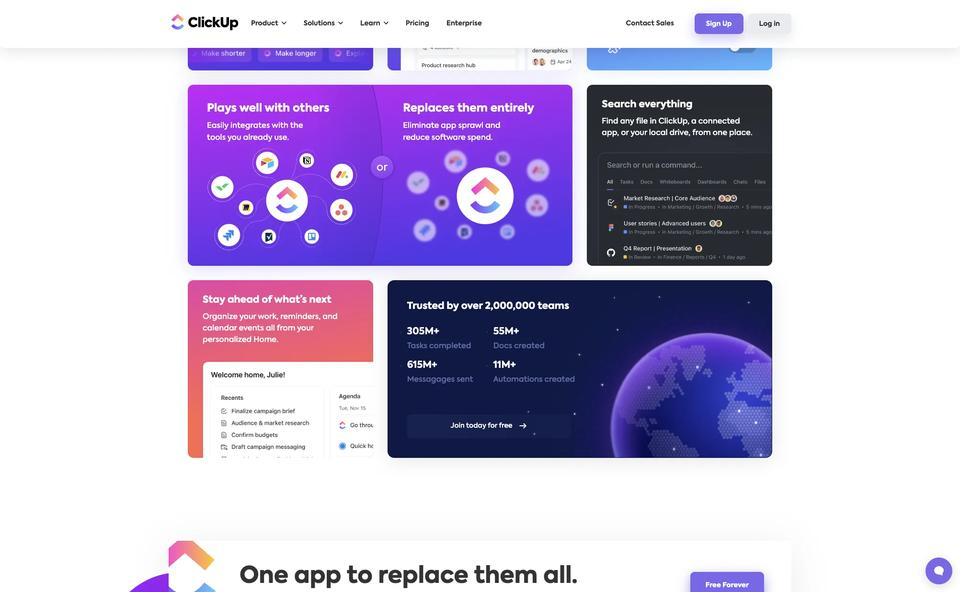 Task type: vqa. For each thing, say whether or not it's contained in the screenshot.
Angle
no



Task type: locate. For each thing, give the bounding box(es) containing it.
0 horizontal spatial in
[[650, 118, 657, 125]]

with right well
[[265, 103, 290, 114]]

55m+
[[494, 327, 519, 337]]

log in
[[760, 21, 780, 27]]

and
[[486, 122, 501, 130], [323, 313, 338, 321]]

all.
[[544, 566, 578, 589]]

your for ahead
[[297, 325, 314, 333]]

0 vertical spatial in
[[774, 21, 780, 27]]

305m+
[[407, 327, 439, 337]]

and up spend. on the top of page
[[486, 122, 501, 130]]

0 horizontal spatial from
[[277, 325, 295, 333]]

your down the reminders,
[[297, 325, 314, 333]]

and down next on the left
[[323, 313, 338, 321]]

custom
[[630, 42, 660, 50]]

well
[[240, 103, 262, 114]]

app up 'software'
[[441, 122, 457, 130]]

app for to
[[294, 566, 341, 589]]

sign up
[[706, 21, 732, 27]]

1 vertical spatial and
[[323, 313, 338, 321]]

solutions button
[[299, 14, 348, 34]]

in right log in the top of the page
[[774, 21, 780, 27]]

spend.
[[468, 134, 493, 142]]

today
[[466, 423, 486, 429]]

1 vertical spatial them
[[474, 566, 538, 589]]

0 vertical spatial with
[[265, 103, 290, 114]]

free
[[499, 423, 513, 429]]

sent
[[457, 376, 473, 384]]

from right all
[[277, 325, 295, 333]]

1 horizontal spatial your
[[297, 325, 314, 333]]

personalized
[[203, 336, 252, 344]]

from inside organize your work, reminders, and calendar events all from your personalized home.
[[277, 325, 295, 333]]

created
[[514, 343, 545, 350], [545, 376, 575, 384]]

software
[[432, 134, 466, 142]]

1 horizontal spatial in
[[774, 21, 780, 27]]

easily integrates with the tools you already use.
[[207, 122, 303, 142]]

what's
[[274, 296, 307, 305]]

1 vertical spatial with
[[272, 122, 289, 130]]

and inside eliminate app sprawl and reduce software spend.
[[486, 122, 501, 130]]

others
[[293, 103, 330, 114]]

0 vertical spatial created
[[514, 343, 545, 350]]

your up events
[[240, 313, 256, 321]]

them
[[457, 103, 488, 114], [474, 566, 538, 589]]

your inside the find any file in clickup, a connected app, or your local drive, from one place.
[[631, 129, 648, 137]]

0 vertical spatial app
[[441, 122, 457, 130]]

1 vertical spatial app
[[294, 566, 341, 589]]

calendar
[[203, 325, 237, 333]]

0 vertical spatial from
[[693, 129, 711, 137]]

you
[[228, 134, 241, 142]]

sign
[[706, 21, 721, 27]]

integrates
[[231, 122, 270, 130]]

tasks
[[407, 343, 428, 350]]

sales
[[656, 20, 674, 27]]

app inside eliminate app sprawl and reduce software spend.
[[441, 122, 457, 130]]

sign up button
[[695, 14, 744, 34]]

replaces them entirely
[[403, 103, 534, 114]]

1 vertical spatial from
[[277, 325, 295, 333]]

reminders,
[[281, 313, 321, 321]]

organize your work, reminders, and calendar events all from your personalized home.
[[203, 313, 338, 344]]

2 horizontal spatial your
[[631, 129, 648, 137]]

1 horizontal spatial and
[[486, 122, 501, 130]]

your down file
[[631, 129, 648, 137]]

in inside log in link
[[774, 21, 780, 27]]

forever
[[723, 582, 749, 589]]

created right automations
[[545, 376, 575, 384]]

0 horizontal spatial and
[[323, 313, 338, 321]]

automations
[[494, 376, 543, 384]]

events
[[239, 325, 264, 333]]

product button
[[246, 14, 291, 34]]

place.
[[730, 129, 753, 137]]

one app to replace them all.
[[240, 566, 578, 589]]

reduce
[[403, 134, 430, 142]]

tools
[[207, 134, 226, 142]]

clickup logo image
[[154, 534, 216, 592]]

0 vertical spatial and
[[486, 122, 501, 130]]

replaces them entirely image
[[403, 148, 554, 248]]

messagages
[[407, 376, 455, 384]]

created for 55m+
[[514, 343, 545, 350]]

join
[[451, 423, 465, 429]]

1 vertical spatial your
[[240, 313, 256, 321]]

1 horizontal spatial app
[[441, 122, 457, 130]]

app left the to
[[294, 566, 341, 589]]

0 vertical spatial your
[[631, 129, 648, 137]]

1 horizontal spatial from
[[693, 129, 711, 137]]

ai powered productivity image
[[188, 0, 373, 70]]

free forever
[[706, 582, 749, 589]]

solutions
[[304, 20, 335, 27]]

0 horizontal spatial your
[[240, 313, 256, 321]]

2 vertical spatial your
[[297, 325, 314, 333]]

created right docs
[[514, 343, 545, 350]]

log
[[760, 21, 773, 27]]

find any file in clickup, a connected app, or your local drive, from one place.
[[602, 118, 753, 137]]

with up use.
[[272, 122, 289, 130]]

1 vertical spatial created
[[545, 376, 575, 384]]

automations created
[[494, 376, 575, 384]]

docs created
[[494, 343, 545, 350]]

replace
[[378, 566, 469, 589]]

in right file
[[650, 118, 657, 125]]

1 vertical spatial in
[[650, 118, 657, 125]]

learn button
[[356, 14, 393, 34]]

0 horizontal spatial app
[[294, 566, 341, 589]]

learn
[[360, 20, 380, 27]]

from down the 'a'
[[693, 129, 711, 137]]

of
[[262, 296, 272, 305]]

eliminate app sprawl and reduce software spend.
[[403, 122, 501, 142]]

trusted by over 2,000,000 teams
[[407, 302, 570, 312]]

your
[[631, 129, 648, 137], [240, 313, 256, 321], [297, 325, 314, 333]]

app
[[441, 122, 457, 130], [294, 566, 341, 589]]

with inside easily integrates with the tools you already use.
[[272, 122, 289, 130]]

fields
[[662, 42, 684, 50]]

plays well with others
[[207, 103, 330, 114]]

stay ahead of what's next
[[203, 296, 332, 305]]

to
[[347, 566, 373, 589]]



Task type: describe. For each thing, give the bounding box(es) containing it.
clickup image
[[169, 13, 239, 31]]

ahead
[[228, 296, 260, 305]]

615m+
[[407, 361, 437, 370]]

up
[[723, 21, 732, 27]]

log in link
[[748, 14, 792, 34]]

everything
[[639, 100, 693, 110]]

home.
[[254, 336, 279, 344]]

app,
[[602, 129, 619, 137]]

file
[[636, 118, 648, 125]]

2,000,000
[[485, 302, 536, 312]]

one
[[713, 129, 728, 137]]

0 vertical spatial them
[[457, 103, 488, 114]]

find
[[602, 118, 619, 125]]

from inside the find any file in clickup, a connected app, or your local drive, from one place.
[[693, 129, 711, 137]]

in inside the find any file in clickup, a connected app, or your local drive, from one place.
[[650, 118, 657, 125]]

drive,
[[670, 129, 691, 137]]

search
[[602, 100, 637, 110]]

already
[[243, 134, 273, 142]]

free forever button
[[691, 572, 765, 592]]

pricing
[[406, 20, 430, 27]]

custom fields
[[630, 42, 684, 50]]

with for integrates
[[272, 122, 289, 130]]

easily
[[207, 122, 229, 130]]

any
[[620, 118, 635, 125]]

messagages sent
[[407, 376, 473, 384]]

next
[[309, 296, 332, 305]]

all
[[266, 325, 275, 333]]

use.
[[274, 134, 289, 142]]

contact sales
[[626, 20, 674, 27]]

over
[[461, 302, 483, 312]]

entirely
[[491, 103, 534, 114]]

completed
[[429, 343, 471, 350]]

for
[[488, 423, 498, 429]]

clickup,
[[659, 118, 690, 125]]

product
[[251, 20, 278, 27]]

stay
[[203, 296, 225, 305]]

or
[[621, 129, 629, 137]]

with for well
[[265, 103, 290, 114]]

plays well with others image
[[207, 148, 358, 253]]

11m+
[[494, 361, 516, 370]]

local
[[649, 129, 668, 137]]

enterprise link
[[442, 14, 487, 34]]

work,
[[258, 313, 279, 321]]

enterprise
[[447, 20, 482, 27]]

sprawl
[[459, 122, 484, 130]]

trusted
[[407, 302, 445, 312]]

pricing link
[[401, 14, 434, 34]]

organize
[[203, 313, 238, 321]]

app for sprawl
[[441, 122, 457, 130]]

free
[[706, 582, 721, 589]]

search everything
[[602, 100, 693, 110]]

plays
[[207, 103, 237, 114]]

join today for free button
[[407, 415, 571, 439]]

stay ahead of what's next image
[[199, 359, 378, 458]]

teams
[[538, 302, 570, 312]]

contact sales button
[[622, 14, 679, 34]]

eliminate
[[403, 122, 439, 130]]

created for 11m+
[[545, 376, 575, 384]]

the
[[290, 122, 303, 130]]

one
[[240, 566, 289, 589]]

replaces
[[403, 103, 455, 114]]

and inside organize your work, reminders, and calendar events all from your personalized home.
[[323, 313, 338, 321]]

your for everything
[[631, 129, 648, 137]]

a
[[692, 118, 697, 125]]

join today for free
[[451, 423, 513, 429]]

connected
[[699, 118, 740, 125]]

view work your way image
[[396, 0, 578, 70]]

by
[[447, 302, 459, 312]]

tasks completed
[[407, 343, 471, 350]]

docs
[[494, 343, 513, 350]]

search everything image
[[598, 152, 778, 266]]



